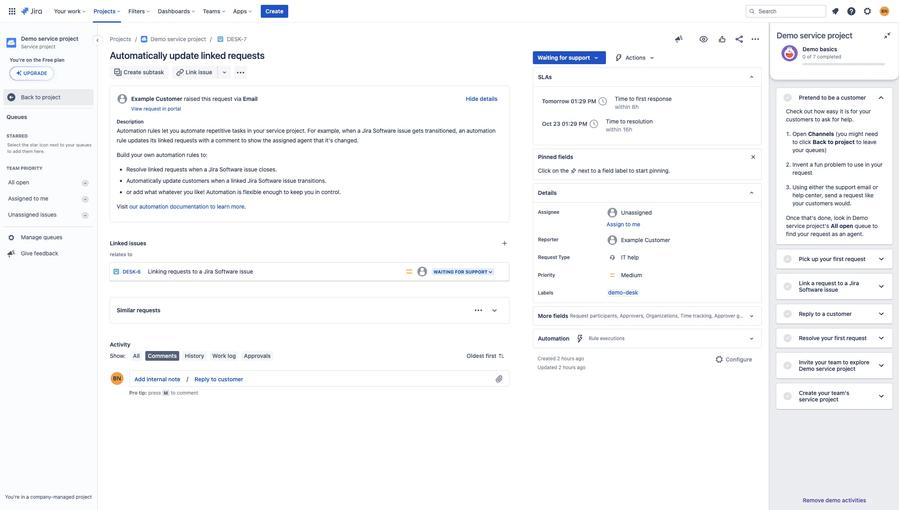 Task type: locate. For each thing, give the bounding box(es) containing it.
to right the "assign" at top
[[626, 221, 631, 228]]

chevron image inside invite your team to explore demo service project dropdown button
[[877, 361, 887, 371]]

unassigned up assign to me
[[622, 209, 652, 216]]

assign to me
[[607, 221, 641, 228]]

configure link
[[710, 353, 757, 366]]

0 vertical spatial back
[[21, 94, 34, 100]]

demo up of
[[803, 46, 819, 53]]

0 vertical spatial add
[[13, 149, 21, 154]]

help image
[[847, 6, 857, 16]]

to down linked issues
[[128, 252, 132, 258]]

checked image inside reply to a customer dropdown button
[[783, 309, 793, 319]]

0 vertical spatial reply
[[799, 311, 814, 318]]

back to project down (you
[[813, 139, 855, 145]]

first down estimate
[[835, 335, 846, 342]]

example
[[131, 95, 154, 102], [622, 237, 644, 243]]

to inside 'time to resolution within 16h'
[[621, 118, 626, 125]]

requests down copy link to issue icon on the left top of page
[[228, 50, 265, 61]]

01:29 right 23
[[562, 120, 578, 127]]

you're
[[10, 57, 25, 63], [5, 494, 20, 500]]

time left tracking,
[[681, 313, 692, 319]]

the for you're on the free plan
[[33, 57, 41, 63]]

0 horizontal spatial request
[[538, 255, 557, 261]]

0 vertical spatial ago
[[576, 356, 584, 362]]

hide details button
[[461, 93, 503, 105]]

chevron image for pick up your first request
[[877, 254, 887, 264]]

starred select the star icon next to your queues to add them here.
[[6, 133, 92, 154]]

icon
[[39, 142, 48, 147]]

0 vertical spatial pm
[[588, 98, 597, 105]]

issue
[[198, 69, 212, 76], [398, 127, 411, 134], [244, 166, 257, 173], [283, 177, 296, 184], [240, 268, 253, 275], [825, 286, 839, 293]]

first up the 8h
[[636, 95, 647, 102]]

0 horizontal spatial automation
[[117, 127, 146, 134]]

fields for more
[[554, 313, 569, 320]]

projects right work on the left of page
[[94, 7, 116, 14]]

here.
[[34, 149, 45, 154]]

time inside time to first response within 8h
[[615, 95, 628, 102]]

2 chevron image from the top
[[877, 254, 887, 264]]

comment down repetitive
[[216, 137, 240, 144]]

updates
[[128, 137, 149, 144]]

request inside dropdown button
[[847, 335, 867, 342]]

all open inside the team priority group
[[8, 179, 29, 186]]

0 horizontal spatial support
[[466, 269, 488, 275]]

1 horizontal spatial comment
[[216, 137, 240, 144]]

rules inside the automation rules let you automate repetitive tasks in your service project. for example, when a jira software issue gets transitioned, an automation rule updates its linked requests with a comment to show the assigned agent that it's changed.
[[148, 127, 160, 134]]

1 vertical spatial waiting
[[434, 269, 454, 275]]

2 vertical spatial time
[[681, 313, 692, 319]]

resolve for resolve linked requests when a jira software issue closes.
[[126, 166, 147, 173]]

look
[[834, 214, 845, 221]]

ago right updated
[[577, 365, 586, 371]]

create for create
[[266, 7, 284, 14]]

customers down center,
[[806, 200, 833, 207]]

1 horizontal spatial waiting
[[538, 54, 558, 61]]

0 horizontal spatial add
[[13, 149, 21, 154]]

checked image inside link a request to a jira software issue dropdown button
[[783, 282, 793, 292]]

example up it help
[[622, 237, 644, 243]]

to right the icon
[[60, 142, 64, 147]]

create down invite
[[799, 390, 817, 397]]

back to project
[[21, 94, 60, 100], [813, 139, 855, 145]]

once that's done, look in demo service project's
[[786, 214, 868, 229]]

support
[[569, 54, 590, 61], [836, 184, 856, 191], [466, 269, 488, 275]]

request left participants, at bottom right
[[570, 313, 589, 319]]

link web pages and more image
[[220, 67, 229, 77]]

checked image down "due"
[[783, 334, 793, 343]]

2 - from the top
[[84, 196, 86, 202]]

2 right updated
[[559, 365, 562, 371]]

automation down hide details button
[[467, 127, 496, 134]]

/
[[185, 375, 190, 382]]

center,
[[806, 192, 824, 199]]

rules up 'its'
[[148, 127, 160, 134]]

customers down check
[[786, 116, 814, 123]]

the inside using either the support email or help center, send a request like your customers would.
[[826, 184, 834, 191]]

updated
[[538, 365, 558, 371]]

your work
[[54, 7, 81, 14]]

tasks
[[232, 127, 246, 134]]

approvers,
[[620, 313, 645, 319]]

completed
[[818, 54, 842, 60]]

0 vertical spatial next
[[50, 142, 59, 147]]

to right the "queue"
[[873, 223, 878, 229]]

link inside button
[[186, 69, 197, 76]]

7 right of
[[813, 54, 816, 60]]

16h
[[623, 126, 633, 133]]

menu bar
[[129, 351, 275, 361]]

on down service
[[26, 57, 32, 63]]

link a request to a jira software issue
[[799, 280, 859, 293]]

0 vertical spatial you're
[[10, 57, 25, 63]]

0 vertical spatial open
[[16, 179, 29, 186]]

fields up click on the
[[558, 154, 574, 160]]

project inside create your team's service project
[[820, 396, 839, 403]]

chevron image inside reply to a customer dropdown button
[[877, 309, 887, 319]]

link down pick
[[799, 280, 810, 287]]

vote options: no one has voted for this issue yet. image
[[718, 34, 728, 44]]

1 horizontal spatial unassigned
[[622, 209, 652, 216]]

demo service project up automatically update linked requests
[[151, 36, 206, 42]]

for
[[308, 127, 316, 134]]

request down project's
[[811, 231, 831, 238]]

1 vertical spatial fields
[[554, 313, 569, 320]]

to up the 8h
[[630, 95, 635, 102]]

1 horizontal spatial me
[[633, 221, 641, 228]]

chevron image for invite your team to explore demo service project
[[877, 361, 887, 371]]

1 horizontal spatial reply
[[799, 311, 814, 318]]

open down team priority
[[16, 179, 29, 186]]

0 horizontal spatial customer
[[156, 95, 182, 102]]

create inside create your team's service project
[[799, 390, 817, 397]]

automation for automation
[[538, 335, 570, 342]]

0 horizontal spatial an
[[459, 127, 465, 134]]

2 vertical spatial create
[[799, 390, 817, 397]]

problem
[[825, 161, 846, 168]]

0 vertical spatial when
[[342, 127, 356, 134]]

using
[[793, 184, 808, 191]]

0 horizontal spatial all
[[8, 179, 15, 186]]

projects inside "popup button"
[[94, 7, 116, 14]]

checked image for create
[[783, 392, 793, 402]]

participants,
[[590, 313, 619, 319]]

2 vertical spatial -
[[84, 212, 86, 218]]

you inside the automation rules let you automate repetitive tasks in your service project. for example, when a jira software issue gets transitioned, an automation rule updates its linked requests with a comment to show the assigned agent that it's changed.
[[170, 127, 179, 134]]

create inside primary 'element'
[[266, 7, 284, 14]]

in inside the automation rules let you automate repetitive tasks in your service project. for example, when a jira software issue gets transitioned, an automation rule updates its linked requests with a comment to show the assigned agent that it's changed.
[[247, 127, 252, 134]]

dashboards
[[158, 7, 190, 14]]

1 vertical spatial customer
[[645, 237, 671, 243]]

request down invent
[[793, 169, 813, 176]]

created 2 hours ago updated 2 hours ago
[[538, 356, 586, 371]]

1 vertical spatial automation
[[206, 189, 236, 196]]

all open down team
[[8, 179, 29, 186]]

1 chevron image from the top
[[877, 309, 887, 319]]

0 vertical spatial chevron image
[[877, 309, 887, 319]]

0 vertical spatial fields
[[558, 154, 574, 160]]

service up assigned
[[266, 127, 285, 134]]

the for using either the support email or help center, send a request like your customers would.
[[826, 184, 834, 191]]

1 vertical spatial example
[[622, 237, 644, 243]]

resolve for resolve your first request
[[799, 335, 820, 342]]

first inside dropdown button
[[834, 256, 844, 263]]

chevron image
[[877, 93, 887, 103], [877, 254, 887, 264], [877, 282, 887, 292], [877, 361, 887, 371], [877, 392, 887, 402]]

1 vertical spatial update
[[163, 177, 181, 184]]

link for link a request to a jira software issue
[[799, 280, 810, 287]]

all button
[[131, 351, 142, 361]]

1 horizontal spatial issues
[[129, 240, 146, 247]]

checked image inside pretend to be a customer dropdown button
[[783, 93, 793, 103]]

customer up it at the top of the page
[[841, 94, 867, 101]]

1 horizontal spatial back to project
[[813, 139, 855, 145]]

1 - from the top
[[84, 180, 86, 186]]

queue to find your request as an agent.
[[786, 223, 878, 238]]

waiting for support button
[[533, 51, 607, 64], [431, 268, 495, 276]]

1 horizontal spatial pm
[[588, 98, 597, 105]]

1 horizontal spatial on
[[553, 167, 559, 174]]

priority: medium image
[[406, 268, 414, 276]]

your down original
[[822, 335, 833, 342]]

0 vertical spatial within
[[615, 103, 631, 110]]

checked image inside "create your team's service project" dropdown button
[[783, 392, 793, 402]]

demo service project image
[[141, 36, 147, 42]]

0 horizontal spatial is
[[237, 189, 242, 196]]

demo service project
[[777, 31, 853, 40], [151, 36, 206, 42]]

6
[[138, 269, 141, 275]]

queues up the give feedback button
[[43, 234, 62, 241]]

clockicon image
[[597, 95, 610, 108], [588, 118, 601, 130]]

unassigned
[[622, 209, 652, 216], [8, 211, 39, 218]]

reply inside dropdown button
[[799, 311, 814, 318]]

slas
[[538, 74, 552, 80]]

clockicon image left within 8h button
[[597, 95, 610, 108]]

0 horizontal spatial open
[[16, 179, 29, 186]]

you're for you're on the free plan
[[10, 57, 25, 63]]

fields
[[558, 154, 574, 160], [554, 313, 569, 320]]

time inside 'time to resolution within 16h'
[[606, 118, 619, 125]]

example for example customer
[[622, 237, 644, 243]]

waiting up "slas"
[[538, 54, 558, 61]]

2 chevron image from the top
[[877, 334, 887, 343]]

checked image inside invite your team to explore demo service project dropdown button
[[783, 361, 793, 371]]

automation inside automation element
[[538, 335, 570, 342]]

your right up
[[820, 256, 832, 263]]

in inside invent a fun problem to use in your request
[[866, 161, 870, 168]]

create subtask
[[124, 69, 164, 76]]

3 - from the top
[[84, 212, 86, 218]]

0 vertical spatial time
[[615, 95, 628, 102]]

on right click
[[553, 167, 559, 174]]

demo
[[826, 497, 841, 504]]

1 vertical spatial you're
[[5, 494, 20, 500]]

demo left team
[[799, 366, 815, 372]]

1 vertical spatial next
[[579, 167, 590, 174]]

is
[[845, 108, 850, 115], [237, 189, 242, 196]]

projects for projects link
[[110, 36, 131, 42]]

checked image
[[783, 254, 793, 264], [783, 282, 793, 292], [783, 309, 793, 319], [783, 392, 793, 402]]

queues inside button
[[43, 234, 62, 241]]

software inside the automation rules let you automate repetitive tasks in your service project. for example, when a jira software issue gets transitioned, an automation rule updates its linked requests with a comment to show the assigned agent that it's changed.
[[373, 127, 396, 134]]

1 vertical spatial an
[[840, 231, 846, 238]]

linked down "let"
[[158, 137, 173, 144]]

2 vertical spatial when
[[211, 177, 225, 184]]

0 vertical spatial waiting for support
[[538, 54, 590, 61]]

explore
[[850, 359, 870, 366]]

1 vertical spatial checked image
[[783, 334, 793, 343]]

0 vertical spatial priority
[[21, 165, 42, 171]]

your up once at the right of page
[[793, 200, 804, 207]]

project inside invite your team to explore demo service project
[[837, 366, 856, 372]]

show image
[[488, 304, 501, 317]]

0 horizontal spatial example
[[131, 95, 154, 102]]

ask
[[822, 116, 831, 123]]

1 vertical spatial issues
[[129, 240, 146, 247]]

add attachment image
[[495, 374, 504, 384]]

reply right "due"
[[799, 311, 814, 318]]

2 checked image from the top
[[783, 334, 793, 343]]

0 vertical spatial back to project
[[21, 94, 60, 100]]

customers up like!
[[182, 177, 210, 184]]

3 checked image from the top
[[783, 309, 793, 319]]

3 chevron image from the top
[[877, 282, 887, 292]]

field
[[603, 167, 614, 174]]

automation for automation rules let you automate repetitive tasks in your service project. for example, when a jira software issue gets transitioned, an automation rule updates its linked requests with a comment to show the assigned agent that it's changed.
[[117, 127, 146, 134]]

automatically up what on the top of page
[[126, 177, 161, 184]]

1 vertical spatial queues
[[43, 234, 62, 241]]

your inside create your team's service project
[[819, 390, 830, 397]]

date,
[[798, 313, 810, 319]]

1 horizontal spatial waiting for support
[[538, 54, 590, 61]]

1 chevron image from the top
[[877, 93, 887, 103]]

0 vertical spatial link
[[186, 69, 197, 76]]

tracking,
[[693, 313, 713, 319]]

progress bar
[[803, 63, 885, 65]]

your right find
[[798, 231, 810, 238]]

me up unassigned issues
[[40, 195, 48, 202]]

banner
[[0, 0, 900, 23]]

1 checked image from the top
[[783, 93, 793, 103]]

automation
[[117, 127, 146, 134], [206, 189, 236, 196], [538, 335, 570, 342]]

link issue
[[186, 69, 212, 76]]

unassigned inside the team priority group
[[8, 211, 39, 218]]

m
[[164, 391, 168, 396]]

0 horizontal spatial desk-
[[123, 269, 138, 275]]

banner containing your work
[[0, 0, 900, 23]]

4 chevron image from the top
[[877, 361, 887, 371]]

time up within 8h button
[[615, 95, 628, 102]]

1 vertical spatial chevron image
[[877, 334, 887, 343]]

chevron image for create your team's service project
[[877, 392, 887, 402]]

visit
[[117, 203, 128, 210]]

automatically for automatically update customers when a linked jira software issue transitions.
[[126, 177, 161, 184]]

0 vertical spatial automation
[[467, 127, 496, 134]]

created
[[538, 356, 556, 362]]

fields for pinned
[[558, 154, 574, 160]]

your inside using either the support email or help center, send a request like your customers would.
[[793, 200, 804, 207]]

checked image inside pick up your first request dropdown button
[[783, 254, 793, 264]]

out
[[805, 108, 813, 115]]

0 vertical spatial help
[[793, 192, 804, 199]]

0 vertical spatial customer
[[156, 95, 182, 102]]

request down "pick up your first request"
[[816, 280, 837, 287]]

next left the field
[[579, 167, 590, 174]]

when down the "to:"
[[189, 166, 203, 173]]

service inside create your team's service project
[[799, 396, 819, 403]]

the down the pinned fields
[[561, 167, 569, 174]]

2 checked image from the top
[[783, 282, 793, 292]]

0 horizontal spatial back
[[21, 94, 34, 100]]

customer for example customer raised this request via email
[[156, 95, 182, 102]]

priority down them
[[21, 165, 42, 171]]

link for link issue
[[186, 69, 197, 76]]

2 vertical spatial customers
[[806, 200, 833, 207]]

customer down assign to me button
[[645, 237, 671, 243]]

4 checked image from the top
[[783, 392, 793, 402]]

help
[[793, 192, 804, 199], [628, 254, 639, 261]]

checked image left invite
[[783, 361, 793, 371]]

link an issue image
[[502, 240, 508, 247]]

issue type: it help image
[[113, 269, 120, 275]]

it
[[622, 254, 626, 261]]

is right it at the top of the page
[[845, 108, 850, 115]]

0 horizontal spatial rules
[[148, 127, 160, 134]]

open
[[16, 179, 29, 186], [840, 223, 854, 229]]

me inside the team priority group
[[40, 195, 48, 202]]

automation inside the automation rules let you automate repetitive tasks in your service project. for example, when a jira software issue gets transitioned, an automation rule updates its linked requests with a comment to show the assigned agent that it's changed.
[[117, 127, 146, 134]]

1 vertical spatial support
[[836, 184, 856, 191]]

all open
[[8, 179, 29, 186], [831, 223, 854, 229]]

1 checked image from the top
[[783, 254, 793, 264]]

to inside check out how easy it is for your customers to ask for help.
[[815, 116, 821, 123]]

the up 'send'
[[826, 184, 834, 191]]

you're down service
[[10, 57, 25, 63]]

menu bar containing all
[[129, 351, 275, 361]]

service up 'free'
[[38, 35, 58, 42]]

5 chevron image from the top
[[877, 392, 887, 402]]

response
[[648, 95, 672, 102]]

2 right created
[[557, 356, 560, 362]]

you right "let"
[[170, 127, 179, 134]]

0 vertical spatial -
[[84, 180, 86, 186]]

for
[[560, 54, 568, 61], [851, 108, 858, 115], [833, 116, 840, 123], [455, 269, 465, 275]]

clockicon image for tomorrow 01:29 pm
[[597, 95, 610, 108]]

desk- for 7
[[227, 36, 244, 42]]

an right the 'transitioned,'
[[459, 127, 465, 134]]

an inside queue to find your request as an agent.
[[840, 231, 846, 238]]

or inside using either the support email or help center, send a request like your customers would.
[[873, 184, 879, 191]]

details
[[538, 189, 557, 196]]

open down the look
[[840, 223, 854, 229]]

more fields element
[[533, 307, 850, 326]]

as
[[832, 231, 838, 238]]

Search field
[[746, 5, 827, 18]]

3 checked image from the top
[[783, 361, 793, 371]]

to left use
[[848, 161, 853, 168]]

to inside to leave your queues)
[[857, 139, 862, 145]]

activity
[[110, 341, 130, 348]]

all open down the look
[[831, 223, 854, 229]]

resolve your first request button
[[777, 329, 893, 348]]

issues for linked issues
[[129, 240, 146, 247]]

plan
[[54, 57, 64, 63]]

request up explore
[[847, 335, 867, 342]]

0 vertical spatial queues
[[76, 142, 92, 147]]

watch options: you are not watching this issue, 0 people watching image
[[699, 34, 709, 44]]

settings image
[[863, 6, 873, 16]]

me inside button
[[633, 221, 641, 228]]

2 vertical spatial automation
[[538, 335, 570, 342]]

time inside more fields request participants, approvers, organizations, time tracking, approver groups, components, due date, original estimate
[[681, 313, 692, 319]]

automatically up create subtask button at the left top of the page
[[110, 50, 167, 61]]

1 vertical spatial me
[[633, 221, 641, 228]]

clockicon image left the within 16h button at the right top
[[588, 118, 601, 130]]

0 vertical spatial 7
[[244, 36, 247, 42]]

within 16h button
[[606, 126, 633, 134]]

check out how easy it is for your customers to ask for help.
[[786, 108, 871, 123]]

groups,
[[737, 313, 754, 319]]

resolve your first request
[[799, 335, 867, 342]]

automatically for automatically update linked requests
[[110, 50, 167, 61]]

requests inside the automation rules let you automate repetitive tasks in your service project. for example, when a jira software issue gets transitioned, an automation rule updates its linked requests with a comment to show the assigned agent that it's changed.
[[175, 137, 197, 144]]

details element
[[533, 183, 762, 203]]

add down "select"
[[13, 149, 21, 154]]

1 horizontal spatial link
[[799, 280, 810, 287]]

or up like
[[873, 184, 879, 191]]

notifications image
[[831, 6, 841, 16]]

reply to a customer button
[[777, 305, 893, 324]]

labels
[[538, 290, 554, 296]]

0 horizontal spatial unassigned
[[8, 211, 39, 218]]

0 vertical spatial all open
[[8, 179, 29, 186]]

0 vertical spatial resolve
[[126, 166, 147, 173]]

1 vertical spatial -
[[84, 196, 86, 202]]

next right the icon
[[50, 142, 59, 147]]

subtask
[[143, 69, 164, 76]]

0 vertical spatial clockicon image
[[597, 95, 610, 108]]

1 vertical spatial waiting for support button
[[431, 268, 495, 276]]

collapse panel image
[[883, 31, 893, 40]]

2 horizontal spatial automation
[[538, 335, 570, 342]]

chevron image
[[877, 309, 887, 319], [877, 334, 887, 343]]

give feedback image
[[675, 34, 684, 44]]

chevron image inside pretend to be a customer dropdown button
[[877, 93, 887, 103]]

on for you're
[[26, 57, 32, 63]]

the for starred select the star icon next to your queues to add them here.
[[22, 142, 29, 147]]

checked image for invite
[[783, 361, 793, 371]]

newest first image
[[498, 353, 505, 360]]

reply right "/"
[[195, 376, 210, 383]]

medium
[[622, 272, 642, 279]]

search image
[[749, 8, 756, 14]]

1 horizontal spatial rules
[[187, 152, 199, 158]]

23
[[554, 120, 561, 127]]

to right assigned
[[34, 195, 39, 202]]

1 vertical spatial on
[[553, 167, 559, 174]]

0 vertical spatial customers
[[786, 116, 814, 123]]

add
[[13, 149, 21, 154], [133, 189, 143, 196]]

0 horizontal spatial 7
[[244, 36, 247, 42]]

unassigned for unassigned
[[622, 209, 652, 216]]

description
[[117, 119, 144, 125]]

to down pick up your first request dropdown button
[[838, 280, 844, 287]]

link
[[186, 69, 197, 76], [799, 280, 810, 287]]

work log button
[[210, 351, 238, 361]]

you down "transitions." at the top left
[[305, 189, 314, 196]]

0 vertical spatial comment
[[216, 137, 240, 144]]

1 vertical spatial time
[[606, 118, 619, 125]]

checked image
[[783, 93, 793, 103], [783, 334, 793, 343], [783, 361, 793, 371]]

priority up 'labels'
[[538, 272, 555, 278]]

to up the within 16h button at the right top
[[621, 118, 626, 125]]

pretend to be a customer button
[[777, 88, 893, 107]]

reply for reply to customer
[[195, 376, 210, 383]]

link inside "link a request to a jira software issue"
[[799, 280, 810, 287]]

0 horizontal spatial link
[[186, 69, 197, 76]]

waiting
[[538, 54, 558, 61], [434, 269, 454, 275]]

jira image
[[21, 6, 42, 16], [21, 6, 42, 16]]

to inside the automation rules let you automate repetitive tasks in your service project. for example, when a jira software issue gets transitioned, an automation rule updates its linked requests with a comment to show the assigned agent that it's changed.
[[241, 137, 247, 144]]

8h
[[632, 103, 639, 110]]

the left 'free'
[[33, 57, 41, 63]]

hide message image
[[749, 152, 759, 162]]

example for example customer raised this request via email
[[131, 95, 154, 102]]

.
[[245, 203, 246, 210]]

resolve inside dropdown button
[[799, 335, 820, 342]]

automation down description
[[117, 127, 146, 134]]

me for assign to me
[[633, 221, 641, 228]]

in right tasks
[[247, 127, 252, 134]]

slas element
[[533, 67, 762, 87]]

service right invite
[[816, 366, 836, 372]]

open channels
[[793, 130, 835, 137]]

whatever
[[159, 189, 182, 196]]

to down open
[[793, 139, 798, 145]]

chevron image inside the resolve your first request dropdown button
[[877, 334, 887, 343]]

1 vertical spatial customers
[[182, 177, 210, 184]]

queues
[[76, 142, 92, 147], [43, 234, 62, 241]]

the for click on the
[[561, 167, 569, 174]]

automation inside the automation rules let you automate repetitive tasks in your service project. for example, when a jira software issue gets transitioned, an automation rule updates its linked requests with a comment to show the assigned agent that it's changed.
[[467, 127, 496, 134]]

checked image for link
[[783, 282, 793, 292]]

group
[[3, 226, 94, 264]]

checked image up "due"
[[783, 282, 793, 292]]

ago right created
[[576, 356, 584, 362]]

service inside once that's done, look in demo service project's
[[786, 223, 805, 229]]

1 vertical spatial when
[[189, 166, 203, 173]]

project up the basics
[[828, 31, 853, 40]]

service inside demo service project link
[[167, 36, 186, 42]]

checked image for resolve
[[783, 334, 793, 343]]

automation right "own"
[[156, 152, 185, 158]]

the inside "starred select the star icon next to your queues to add them here."
[[22, 142, 29, 147]]

project down upgrade on the top of the page
[[42, 94, 60, 100]]

service up automatically update linked requests
[[167, 36, 186, 42]]

to inside button
[[211, 376, 217, 383]]

issue inside the automation rules let you automate repetitive tasks in your service project. for example, when a jira software issue gets transitioned, an automation rule updates its linked requests with a comment to show the assigned agent that it's changed.
[[398, 127, 411, 134]]

2 horizontal spatial when
[[342, 127, 356, 134]]

time for time to resolution within 16h
[[606, 118, 619, 125]]

when inside the automation rules let you automate repetitive tasks in your service project. for example, when a jira software issue gets transitioned, an automation rule updates its linked requests with a comment to show the assigned agent that it's changed.
[[342, 127, 356, 134]]

view request in portal
[[131, 106, 181, 112]]

project's
[[807, 223, 830, 229]]

1 horizontal spatial waiting for support button
[[533, 51, 607, 64]]

automation element
[[533, 329, 762, 349]]

on
[[26, 57, 32, 63], [553, 167, 559, 174]]

help down using at the right top of page
[[793, 192, 804, 199]]

create button
[[261, 5, 288, 18]]

- for assigned to me
[[84, 196, 86, 202]]



Task type: vqa. For each thing, say whether or not it's contained in the screenshot.
Configure link
yes



Task type: describe. For each thing, give the bounding box(es) containing it.
view request in portal link
[[131, 105, 181, 112]]

linked up 'or add what whatever you like! automation is flexible enough to keep you in control.'
[[231, 177, 246, 184]]

reply for reply to a customer
[[799, 311, 814, 318]]

0 horizontal spatial demo service project
[[151, 36, 206, 42]]

chevron image for link a request to a jira software issue
[[877, 282, 887, 292]]

first inside time to first response within 8h
[[636, 95, 647, 102]]

via
[[234, 95, 241, 102]]

projects for projects "popup button"
[[94, 7, 116, 14]]

0
[[803, 54, 806, 60]]

to inside button
[[626, 221, 631, 228]]

1 horizontal spatial all open
[[831, 223, 854, 229]]

request inside invent a fun problem to use in your request
[[793, 169, 813, 176]]

priority inside group
[[21, 165, 42, 171]]

all inside the team priority group
[[8, 179, 15, 186]]

issue inside "link a request to a jira software issue"
[[825, 286, 839, 293]]

1 vertical spatial customer
[[827, 311, 852, 318]]

remove
[[803, 497, 825, 504]]

assigned
[[8, 195, 32, 202]]

0 horizontal spatial pm
[[579, 120, 588, 127]]

teams
[[203, 7, 220, 14]]

link issue button
[[172, 66, 218, 79]]

you're for you're in a company-managed project
[[5, 494, 20, 500]]

example customer raised this request via email
[[131, 95, 258, 102]]

request right view
[[144, 106, 161, 112]]

automatically update linked requests
[[110, 50, 265, 61]]

your inside pick up your first request dropdown button
[[820, 256, 832, 263]]

1 horizontal spatial next
[[579, 167, 590, 174]]

request inside queue to find your request as an agent.
[[811, 231, 831, 238]]

demo-desk
[[609, 289, 638, 296]]

apps button
[[231, 5, 255, 18]]

once
[[786, 214, 800, 221]]

you're in a company-managed project
[[5, 494, 92, 500]]

request type
[[538, 255, 570, 261]]

assign to me button
[[607, 221, 754, 229]]

to right linking
[[192, 268, 198, 275]]

to inside the team priority group
[[34, 195, 39, 202]]

comment inside the automation rules let you automate repetitive tasks in your service project. for example, when a jira software issue gets transitioned, an automation rule updates its linked requests with a comment to show the assigned agent that it's changed.
[[216, 137, 240, 144]]

your inside queue to find your request as an agent.
[[798, 231, 810, 238]]

- for unassigned issues
[[84, 212, 86, 218]]

project down (you
[[835, 139, 855, 145]]

requests right linking
[[168, 268, 191, 275]]

them
[[22, 149, 33, 154]]

help inside using either the support email or help center, send a request like your customers would.
[[793, 192, 804, 199]]

create for create your team's service project
[[799, 390, 817, 397]]

invite your team to explore demo service project
[[799, 359, 870, 372]]

estimate
[[830, 313, 850, 319]]

queue
[[855, 223, 872, 229]]

in left the company-
[[21, 494, 25, 500]]

copy link to issue image
[[245, 36, 252, 42]]

me for assigned to me
[[40, 195, 48, 202]]

invite your team to explore demo service project button
[[777, 353, 893, 379]]

0 horizontal spatial back to project
[[21, 94, 60, 100]]

tomorrow
[[542, 98, 570, 105]]

how
[[815, 108, 825, 115]]

0 vertical spatial support
[[569, 54, 590, 61]]

easy
[[827, 108, 839, 115]]

1 vertical spatial open
[[840, 223, 854, 229]]

approvals button
[[242, 351, 273, 361]]

your inside check out how easy it is for your customers to ask for help.
[[860, 108, 871, 115]]

pinning.
[[650, 167, 671, 174]]

next to a field label to start pinning.
[[577, 167, 671, 174]]

linked
[[110, 240, 128, 247]]

to left keep
[[284, 189, 289, 196]]

project up 'free'
[[39, 44, 55, 50]]

agent
[[298, 137, 312, 144]]

0 horizontal spatial comment
[[177, 390, 198, 396]]

service inside the automation rules let you automate repetitive tasks in your service project. for example, when a jira software issue gets transitioned, an automation rule updates its linked requests with a comment to show the assigned agent that it's changed.
[[266, 127, 285, 134]]

of
[[807, 54, 812, 60]]

your profile and settings image
[[880, 6, 890, 16]]

0 vertical spatial waiting for support button
[[533, 51, 607, 64]]

pick
[[799, 256, 811, 263]]

work
[[212, 353, 226, 360]]

(you
[[836, 130, 848, 137]]

service inside invite your team to explore demo service project
[[816, 366, 836, 372]]

to right m
[[171, 390, 176, 396]]

1 horizontal spatial add
[[133, 189, 143, 196]]

demo inside the demo basics 0 of 7 completed
[[803, 46, 819, 53]]

it help image
[[217, 36, 224, 42]]

oldest first button
[[462, 351, 510, 361]]

requests down build your own automation rules to:
[[165, 166, 187, 173]]

demo down search field
[[777, 31, 799, 40]]

due
[[788, 313, 797, 319]]

1 vertical spatial 01:29
[[562, 120, 578, 127]]

clockicon image for oct 23 01:29 pm
[[588, 118, 601, 130]]

linked down it help image
[[201, 50, 226, 61]]

demo-
[[609, 289, 626, 296]]

to left learn at the top left of page
[[210, 203, 215, 210]]

when for resolve linked requests when a jira software issue closes.
[[189, 166, 203, 173]]

checked image for pick
[[783, 254, 793, 264]]

1 vertical spatial automation
[[156, 152, 185, 158]]

select
[[7, 142, 21, 147]]

create for create subtask
[[124, 69, 141, 76]]

internal
[[147, 376, 167, 383]]

1 vertical spatial hours
[[563, 365, 576, 371]]

teams button
[[201, 5, 229, 18]]

tip:
[[139, 390, 147, 396]]

2 vertical spatial support
[[466, 269, 488, 275]]

unassigned for unassigned issues
[[8, 211, 39, 218]]

- for all open
[[84, 180, 86, 186]]

7 inside the demo basics 0 of 7 completed
[[813, 54, 816, 60]]

a inside using either the support email or help center, send a request like your customers would.
[[839, 192, 843, 199]]

to left the start
[[629, 167, 635, 174]]

your
[[54, 7, 66, 14]]

primary element
[[5, 0, 746, 22]]

request inside more fields request participants, approvers, organizations, time tracking, approver groups, components, due date, original estimate
[[570, 313, 589, 319]]

customer for example customer
[[645, 237, 671, 243]]

service
[[21, 44, 38, 50]]

team priority group
[[3, 157, 94, 226]]

your inside invent a fun problem to use in your request
[[872, 161, 883, 168]]

1 vertical spatial is
[[237, 189, 242, 196]]

filters button
[[126, 5, 153, 18]]

support inside using either the support email or help center, send a request like your customers would.
[[836, 184, 856, 191]]

own
[[144, 152, 155, 158]]

to down "select"
[[7, 149, 12, 154]]

chevron image for resolve your first request
[[877, 334, 887, 343]]

to inside time to first response within 8h
[[630, 95, 635, 102]]

basics
[[820, 46, 838, 53]]

assigned
[[273, 137, 296, 144]]

to down channels at the top
[[828, 139, 834, 145]]

issue inside button
[[198, 69, 212, 76]]

actions image
[[751, 34, 761, 44]]

add internal note button
[[130, 373, 185, 386]]

pro tip: press m to comment
[[129, 390, 198, 396]]

request inside "link a request to a jira software issue"
[[816, 280, 837, 287]]

chevron image for reply to a customer
[[877, 309, 887, 319]]

2 horizontal spatial all
[[831, 223, 839, 229]]

email
[[858, 184, 872, 191]]

reporter
[[538, 237, 559, 243]]

linked inside the automation rules let you automate repetitive tasks in your service project. for example, when a jira software issue gets transitioned, an automation rule updates its linked requests with a comment to show the assigned agent that it's changed.
[[158, 137, 173, 144]]

time to resolution within 16h
[[606, 118, 653, 133]]

all inside button
[[133, 353, 140, 360]]

would.
[[835, 200, 852, 207]]

0 vertical spatial 2
[[557, 356, 560, 362]]

next inside "starred select the star icon next to your queues to add them here."
[[50, 142, 59, 147]]

on for click
[[553, 167, 559, 174]]

within inside time to first response within 8h
[[615, 103, 631, 110]]

1 horizontal spatial priority
[[538, 272, 555, 278]]

oldest first
[[467, 353, 497, 360]]

channels
[[809, 130, 835, 137]]

your inside "starred select the star icon next to your queues to add them here."
[[66, 142, 75, 147]]

automate
[[181, 127, 205, 134]]

organizations,
[[646, 313, 679, 319]]

what
[[145, 189, 157, 196]]

the inside the automation rules let you automate repetitive tasks in your service project. for example, when a jira software issue gets transitioned, an automation rule updates its linked requests with a comment to show the assigned agent that it's changed.
[[263, 137, 271, 144]]

to inside "link a request to a jira software issue"
[[838, 280, 844, 287]]

desk-7
[[227, 36, 247, 42]]

agent.
[[848, 231, 864, 238]]

you're on the free plan
[[10, 57, 64, 63]]

project right 'managed'
[[76, 494, 92, 500]]

demo inside demo service project service project
[[21, 35, 37, 42]]

labels pin to top. only you can see pinned fields. image
[[555, 290, 562, 297]]

1 vertical spatial waiting for support
[[434, 269, 488, 275]]

1 vertical spatial 2
[[559, 365, 562, 371]]

request left via
[[213, 95, 232, 102]]

check
[[786, 108, 803, 115]]

more fields request participants, approvers, organizations, time tracking, approver groups, components, due date, original estimate
[[538, 313, 850, 320]]

add app image
[[236, 68, 245, 77]]

up
[[812, 256, 819, 263]]

request down agent.
[[846, 256, 866, 263]]

customers inside using either the support email or help center, send a request like your customers would.
[[806, 200, 833, 207]]

service inside demo service project service project
[[38, 35, 58, 42]]

1 horizontal spatial you
[[184, 189, 193, 196]]

keep
[[291, 189, 303, 196]]

add inside "starred select the star icon next to your queues to add them here."
[[13, 149, 21, 154]]

service up the demo basics 0 of 7 completed
[[800, 31, 826, 40]]

issues for unassigned issues
[[40, 211, 57, 218]]

build your own automation rules to:
[[117, 152, 208, 158]]

project up automatically update linked requests
[[188, 36, 206, 42]]

jira inside "link a request to a jira software issue"
[[850, 280, 859, 287]]

its
[[150, 137, 157, 144]]

time to first response within 8h
[[615, 95, 672, 110]]

2 vertical spatial automation
[[139, 203, 168, 210]]

request inside using either the support email or help center, send a request like your customers would.
[[844, 192, 864, 199]]

in inside the 'view request in portal' link
[[162, 106, 166, 112]]

your left "own"
[[131, 152, 143, 158]]

1 horizontal spatial automation
[[206, 189, 236, 196]]

demo inside once that's done, look in demo service project's
[[853, 214, 868, 221]]

to inside (you might need to click
[[793, 139, 798, 145]]

update for customers
[[163, 177, 181, 184]]

an inside the automation rules let you automate repetitive tasks in your service project. for example, when a jira software issue gets transitioned, an automation rule updates its linked requests with a comment to show the assigned agent that it's changed.
[[459, 127, 465, 134]]

checked image for pretend
[[783, 93, 793, 103]]

a inside invent a fun problem to use in your request
[[810, 161, 813, 168]]

open inside the team priority group
[[16, 179, 29, 186]]

0 horizontal spatial or
[[126, 189, 132, 196]]

update for linked
[[169, 50, 199, 61]]

2 horizontal spatial you
[[305, 189, 314, 196]]

manage
[[21, 234, 42, 241]]

0 vertical spatial waiting
[[538, 54, 558, 61]]

project up plan
[[59, 35, 78, 42]]

1 horizontal spatial back
[[813, 139, 827, 145]]

starred group
[[3, 125, 94, 157]]

in down "transitions." at the top left
[[315, 189, 320, 196]]

1 vertical spatial rules
[[187, 152, 199, 158]]

in inside once that's done, look in demo service project's
[[847, 214, 851, 221]]

to inside invent a fun problem to use in your request
[[848, 161, 853, 168]]

pick up your first request button
[[777, 250, 893, 269]]

checked image for reply
[[783, 309, 793, 319]]

reply to a customer
[[799, 311, 852, 318]]

first inside 'button'
[[486, 353, 497, 360]]

requests right the similar
[[137, 307, 161, 314]]

pinned
[[538, 154, 557, 160]]

oldest
[[467, 353, 484, 360]]

to left the field
[[591, 167, 597, 174]]

1 vertical spatial ago
[[577, 365, 586, 371]]

to down upgrade on the top of the page
[[35, 94, 41, 100]]

oct 23 01:29 pm
[[542, 120, 588, 127]]

desk- for 6
[[123, 269, 138, 275]]

might
[[849, 130, 864, 137]]

share image
[[735, 34, 744, 44]]

to left the be
[[822, 94, 827, 101]]

demo inside invite your team to explore demo service project
[[799, 366, 815, 372]]

project.
[[286, 127, 306, 134]]

oct
[[542, 120, 552, 127]]

resolution
[[627, 118, 653, 125]]

customer inside button
[[218, 376, 243, 383]]

your inside the automation rules let you automate repetitive tasks in your service project. for example, when a jira software issue gets transitioned, an automation rule updates its linked requests with a comment to show the assigned agent that it's changed.
[[253, 127, 265, 134]]

linked down "own"
[[148, 166, 163, 173]]

your inside to leave your queues)
[[793, 147, 804, 154]]

fun
[[815, 161, 823, 168]]

to inside queue to find your request as an agent.
[[873, 223, 878, 229]]

team's
[[832, 390, 850, 397]]

within inside 'time to resolution within 16h'
[[606, 126, 622, 133]]

time for time to first response within 8h
[[615, 95, 628, 102]]

software inside "link a request to a jira software issue"
[[799, 286, 823, 293]]

chevron image for pretend to be a customer
[[877, 93, 887, 103]]

label
[[616, 167, 628, 174]]

add
[[135, 376, 145, 383]]

team
[[6, 165, 20, 171]]

to right date,
[[816, 311, 821, 318]]

use
[[855, 161, 864, 168]]

is inside check out how easy it is for your customers to ask for help.
[[845, 108, 850, 115]]

jira inside the automation rules let you automate repetitive tasks in your service project. for example, when a jira software issue gets transitioned, an automation rule updates its linked requests with a comment to show the assigned agent that it's changed.
[[362, 127, 372, 134]]

first inside dropdown button
[[835, 335, 846, 342]]

queues inside "starred select the star icon next to your queues to add them here."
[[76, 142, 92, 147]]

example customer
[[622, 237, 671, 243]]

0 vertical spatial 01:29
[[571, 98, 587, 105]]

1 horizontal spatial demo service project
[[777, 31, 853, 40]]

0 vertical spatial customer
[[841, 94, 867, 101]]

profile image of ben nelson image
[[111, 372, 124, 385]]

1 vertical spatial help
[[628, 254, 639, 261]]

your inside the resolve your first request dropdown button
[[822, 335, 833, 342]]

your inside invite your team to explore demo service project
[[815, 359, 827, 366]]

group containing manage queues
[[3, 226, 94, 264]]

click
[[800, 139, 812, 145]]

when for automatically update customers when a linked jira software issue transitions.
[[211, 177, 225, 184]]

0 vertical spatial hours
[[562, 356, 575, 362]]

demo right demo service project image
[[151, 36, 166, 42]]

team
[[829, 359, 842, 366]]

appswitcher icon image
[[7, 6, 17, 16]]

to inside invite your team to explore demo service project
[[843, 359, 849, 366]]

customers inside check out how easy it is for your customers to ask for help.
[[786, 116, 814, 123]]



